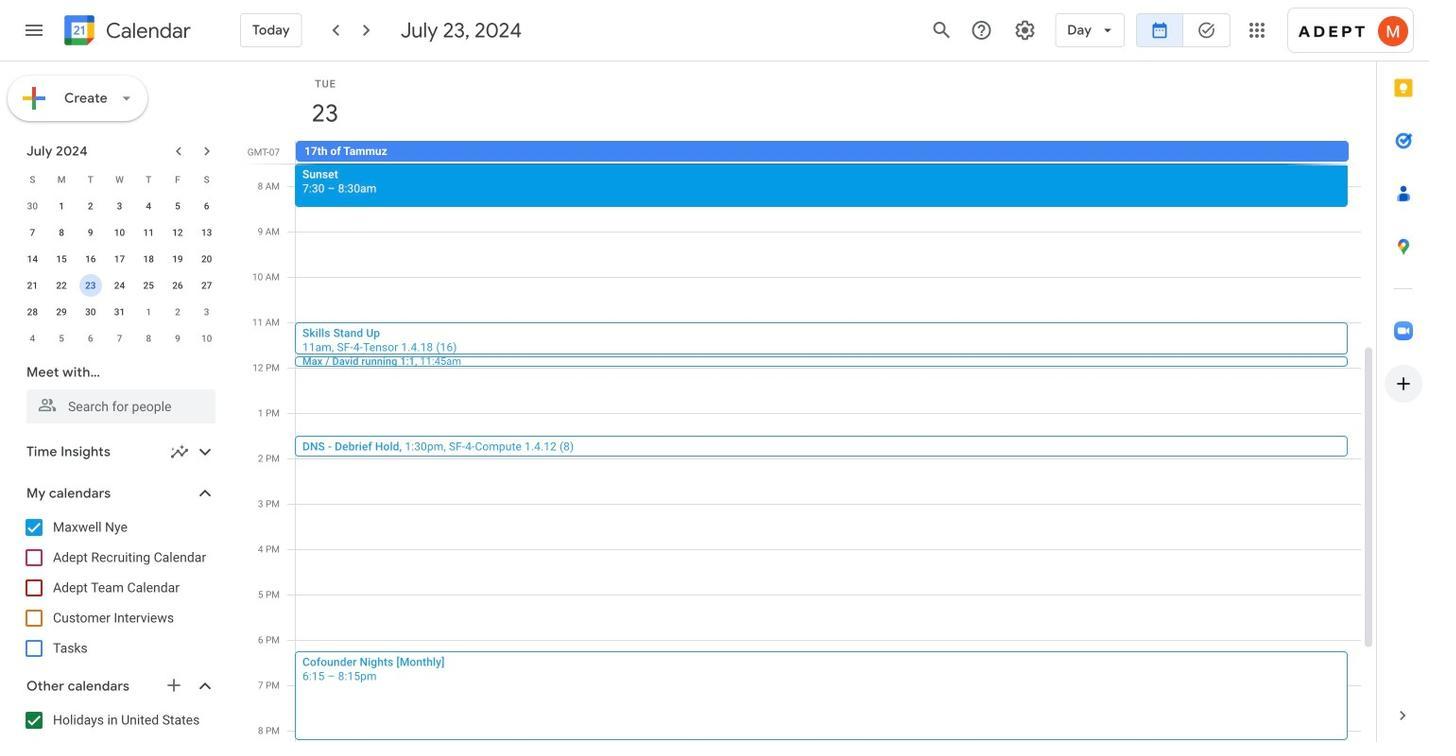 Task type: describe. For each thing, give the bounding box(es) containing it.
4 element
[[137, 195, 160, 217]]

august 6 element
[[79, 327, 102, 350]]

6 element
[[195, 195, 218, 217]]

calendar element
[[61, 11, 191, 53]]

10 element
[[108, 221, 131, 244]]

my calendars list
[[4, 513, 235, 664]]

august 1 element
[[137, 301, 160, 323]]

august 8 element
[[137, 327, 160, 350]]

24 element
[[108, 274, 131, 297]]

settings menu image
[[1014, 19, 1037, 42]]

28 element
[[21, 301, 44, 323]]

august 2 element
[[166, 301, 189, 323]]

main drawer image
[[23, 19, 45, 42]]

tuesday, july 23 element
[[304, 92, 347, 135]]

5 element
[[166, 195, 189, 217]]

29 element
[[50, 301, 73, 323]]

Search for people to meet text field
[[38, 390, 204, 424]]

27 element
[[195, 274, 218, 297]]

17 element
[[108, 248, 131, 270]]

30 element
[[79, 301, 102, 323]]

23 element
[[79, 274, 102, 297]]

2 element
[[79, 195, 102, 217]]



Task type: vqa. For each thing, say whether or not it's contained in the screenshot.
8 corresponding to 8 AM
no



Task type: locate. For each thing, give the bounding box(es) containing it.
august 3 element
[[195, 301, 218, 323]]

july 2024 grid
[[18, 166, 221, 352]]

16 element
[[79, 248, 102, 270]]

grid
[[242, 61, 1377, 742]]

heading inside calendar element
[[102, 19, 191, 42]]

22 element
[[50, 274, 73, 297]]

13 element
[[195, 221, 218, 244]]

june 30 element
[[21, 195, 44, 217]]

14 element
[[21, 248, 44, 270]]

31 element
[[108, 301, 131, 323]]

12 element
[[166, 221, 189, 244]]

25 element
[[137, 274, 160, 297]]

august 5 element
[[50, 327, 73, 350]]

row
[[287, 141, 1377, 164], [18, 166, 221, 193], [18, 193, 221, 219], [18, 219, 221, 246], [18, 246, 221, 272], [18, 272, 221, 299], [18, 299, 221, 325], [18, 325, 221, 352]]

7 element
[[21, 221, 44, 244]]

cell inside 'july 2024' grid
[[76, 272, 105, 299]]

tab list
[[1378, 61, 1430, 689]]

20 element
[[195, 248, 218, 270]]

august 9 element
[[166, 327, 189, 350]]

11 element
[[137, 221, 160, 244]]

26 element
[[166, 274, 189, 297]]

august 10 element
[[195, 327, 218, 350]]

15 element
[[50, 248, 73, 270]]

heading
[[102, 19, 191, 42]]

add other calendars image
[[165, 676, 183, 695]]

None search field
[[0, 356, 235, 424]]

18 element
[[137, 248, 160, 270]]

august 7 element
[[108, 327, 131, 350]]

august 4 element
[[21, 327, 44, 350]]

3 element
[[108, 195, 131, 217]]

8 element
[[50, 221, 73, 244]]

19 element
[[166, 248, 189, 270]]

9 element
[[79, 221, 102, 244]]

1 element
[[50, 195, 73, 217]]

cell
[[76, 272, 105, 299]]

row group
[[18, 193, 221, 352]]

21 element
[[21, 274, 44, 297]]

other calendars list
[[4, 705, 235, 742]]



